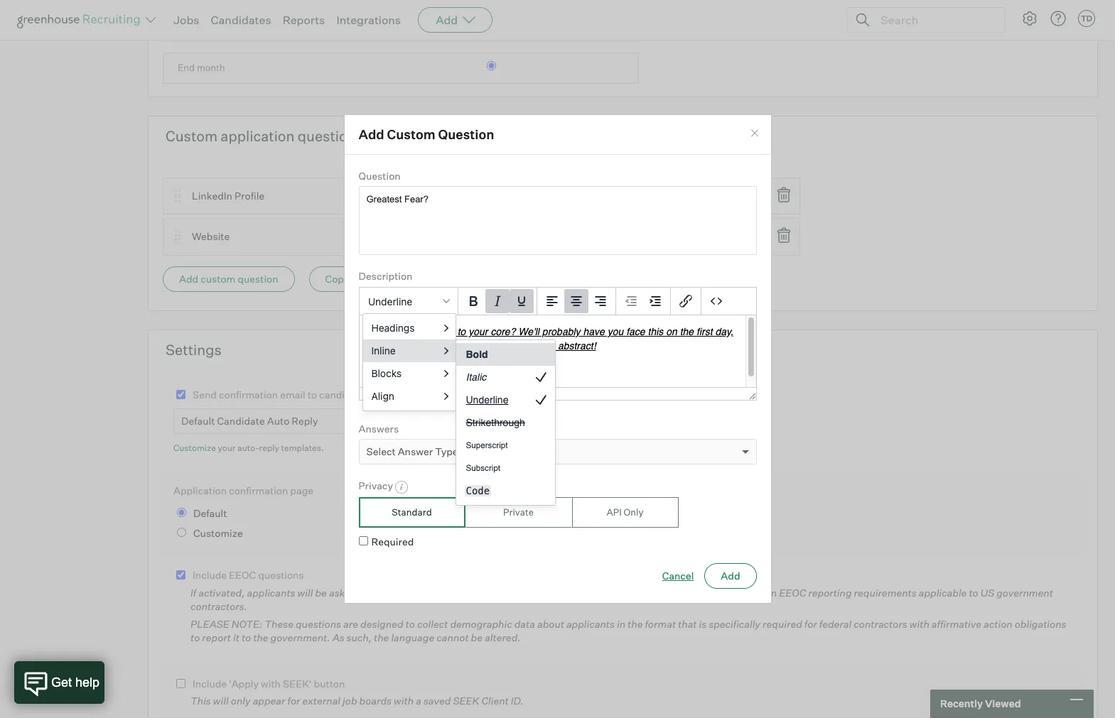 Task type: locate. For each thing, give the bounding box(es) containing it.
government.
[[271, 632, 330, 644]]

1 horizontal spatial question
[[438, 127, 494, 142]]

0 horizontal spatial will
[[213, 695, 229, 707]]

'apply
[[229, 678, 259, 690]]

navigation inside add custom question dialog
[[365, 389, 744, 399]]

language
[[391, 632, 435, 644]]

1 vertical spatial include
[[193, 678, 227, 690]]

None radio
[[487, 20, 496, 29], [487, 61, 496, 71], [177, 508, 186, 518], [487, 20, 496, 29], [487, 61, 496, 71], [177, 508, 186, 518]]

1 vertical spatial confirmation
[[229, 485, 288, 497]]

confirmation left page
[[229, 485, 288, 497]]

job up underline dropdown button
[[414, 273, 428, 285]]

contractors
[[854, 618, 908, 630]]

to right it
[[242, 632, 251, 644]]

customize down application at the left bottom of page
[[193, 527, 243, 539]]

end for end month
[[178, 62, 195, 73]]

another
[[375, 273, 412, 285]]

Required checkbox
[[359, 537, 368, 546]]

answer
[[398, 446, 433, 458]]

0 horizontal spatial be
[[315, 587, 327, 599]]

3 toolbar from the left
[[616, 288, 671, 316]]

will left only at the bottom of the page
[[213, 695, 229, 707]]

application
[[221, 127, 295, 145]]

about left gender, in the left bottom of the page
[[447, 587, 474, 599]]

0 vertical spatial confirmation
[[219, 389, 278, 401]]

will left asked
[[298, 587, 313, 599]]

race,
[[514, 587, 537, 599]]

job left boards
[[343, 695, 357, 707]]

end
[[178, 20, 195, 32], [178, 62, 195, 73]]

default for default candidate auto reply
[[181, 415, 215, 427]]

candidates
[[319, 389, 371, 401]]

the right in
[[628, 618, 643, 630]]

1 horizontal spatial custom
[[387, 127, 436, 142]]

the down designed
[[374, 632, 389, 644]]

0 vertical spatial will
[[298, 587, 313, 599]]

with left "certain"
[[723, 587, 743, 599]]

0 vertical spatial default
[[181, 415, 215, 427]]

underline down another at the top left
[[368, 295, 412, 307]]

underline for the underline 'checkbox item'
[[466, 394, 509, 406]]

0 vertical spatial applicants
[[247, 587, 295, 599]]

custom application questions
[[166, 127, 363, 145]]

question
[[438, 127, 494, 142], [359, 170, 401, 182]]

confirmation for send
[[219, 389, 278, 401]]

api only option
[[572, 497, 679, 528]]

default candidate auto reply option
[[181, 415, 318, 427]]

2 end from the top
[[178, 62, 195, 73]]

about right data
[[537, 618, 564, 630]]

affirmative
[[932, 618, 982, 630]]

be down the demographic in the bottom left of the page
[[471, 632, 483, 644]]

reply
[[292, 415, 318, 427]]

0 vertical spatial customize
[[173, 443, 216, 454]]

1 vertical spatial eeoc
[[779, 587, 806, 599]]

1 horizontal spatial eeoc
[[779, 587, 806, 599]]

include inside include eeoc questions if activated, applicants will be asked optional questions about gender, race, veteran, and disability status to comply with certain eeoc reporting requirements applicable to us government contractors. please note: these questions are designed to collect demographic data about applicants in the format that is specifically required for federal contractors with affirmative action obligations to report it to the government. as such, the language cannot be altered.
[[193, 570, 227, 582]]

cannot
[[437, 632, 469, 644]]

email
[[280, 389, 306, 401]]

1 include from the top
[[193, 570, 227, 582]]

align menu item
[[363, 385, 455, 408]]

include for include 'apply with seek' button this will only appear for external job boards with a saved seek client id.
[[193, 678, 227, 690]]

underline inside 'checkbox item'
[[466, 394, 509, 406]]

appear
[[253, 695, 285, 707]]

private
[[503, 507, 534, 518]]

0 horizontal spatial about
[[447, 587, 474, 599]]

1 horizontal spatial for
[[805, 618, 817, 630]]

include up 'activated,'
[[193, 570, 227, 582]]

bold checkbox item
[[456, 343, 555, 366]]

add custom question
[[359, 127, 494, 142]]

will for be
[[298, 587, 313, 599]]

templates.
[[281, 443, 324, 454]]

inline menu item
[[363, 340, 455, 362]]

0 vertical spatial end
[[178, 20, 195, 32]]

1 vertical spatial end
[[178, 62, 195, 73]]

0 vertical spatial about
[[447, 587, 474, 599]]

1 horizontal spatial will
[[298, 587, 313, 599]]

be left asked
[[315, 587, 327, 599]]

cancel link
[[662, 569, 694, 584]]

auto-
[[237, 443, 259, 454]]

specifically
[[709, 618, 761, 630]]

default
[[181, 415, 215, 427], [193, 508, 227, 520]]

cancel
[[662, 570, 694, 582]]

designed
[[360, 618, 403, 630]]

comply
[[686, 587, 720, 599]]

application confirmation page
[[173, 485, 314, 497]]

and
[[580, 587, 597, 599]]

add custom question dialog
[[344, 115, 772, 604]]

1 vertical spatial job
[[343, 695, 357, 707]]

applicable
[[919, 587, 967, 599]]

2 include from the top
[[193, 678, 227, 690]]

1 vertical spatial for
[[288, 695, 300, 707]]

boards
[[359, 695, 392, 707]]

toolbar
[[458, 288, 537, 316], [537, 288, 616, 316], [616, 288, 671, 316]]

be
[[315, 587, 327, 599], [471, 632, 483, 644]]

custom
[[201, 273, 236, 285]]

eeoc right "certain"
[[779, 587, 806, 599]]

is
[[699, 618, 707, 630]]

questions
[[298, 127, 363, 145], [258, 570, 304, 582], [399, 587, 444, 599], [296, 618, 341, 630]]

include inside include 'apply with seek' button this will only appear for external job boards with a saved seek client id.
[[193, 678, 227, 690]]

as
[[332, 632, 344, 644]]

0 horizontal spatial custom
[[166, 127, 218, 145]]

add custom question button
[[163, 266, 295, 292]]

application
[[173, 485, 227, 497]]

underline
[[368, 295, 412, 307], [466, 394, 509, 406]]

candidate
[[217, 415, 265, 427]]

linkedin
[[192, 190, 232, 202]]

activated,
[[198, 587, 245, 599]]

0 vertical spatial for
[[805, 618, 817, 630]]

required
[[371, 536, 414, 548]]

1 vertical spatial customize
[[193, 527, 243, 539]]

default up "customize" link
[[181, 415, 215, 427]]

the down note:
[[253, 632, 268, 644]]

1 vertical spatial will
[[213, 695, 229, 707]]

settings
[[166, 341, 222, 359]]

add
[[436, 13, 458, 27], [359, 127, 384, 142], [179, 273, 198, 285], [721, 570, 740, 582]]

these
[[265, 618, 294, 630]]

1 vertical spatial about
[[537, 618, 564, 630]]

demographic
[[450, 618, 512, 630]]

underline inside dropdown button
[[368, 295, 412, 307]]

government
[[997, 587, 1054, 599]]

to left us
[[969, 587, 979, 599]]

for inside include 'apply with seek' button this will only appear for external job boards with a saved seek client id.
[[288, 695, 300, 707]]

include for include eeoc questions if activated, applicants will be asked optional questions about gender, race, veteran, and disability status to comply with certain eeoc reporting requirements applicable to us government contractors. please note: these questions are designed to collect demographic data about applicants in the format that is specifically required for federal contractors with affirmative action obligations to report it to the government. as such, the language cannot be altered.
[[193, 570, 227, 582]]

confirmation
[[219, 389, 278, 401], [229, 485, 288, 497]]

1 vertical spatial underline
[[466, 394, 509, 406]]

with up the appear
[[261, 678, 281, 690]]

auto
[[267, 415, 290, 427]]

for down the seek' at the left bottom
[[288, 695, 300, 707]]

close image
[[749, 128, 760, 139]]

for left federal
[[805, 618, 817, 630]]

include up this
[[193, 678, 227, 690]]

external
[[303, 695, 341, 707]]

only
[[624, 507, 644, 518]]

1 vertical spatial applicants
[[567, 618, 615, 630]]

add custom question
[[179, 273, 278, 285]]

candidates link
[[211, 13, 271, 27]]

underline button
[[362, 289, 455, 313]]

1 horizontal spatial underline
[[466, 394, 509, 406]]

eeoc
[[229, 570, 256, 582], [779, 587, 806, 599]]

0 vertical spatial underline
[[368, 295, 412, 307]]

about
[[447, 587, 474, 599], [537, 618, 564, 630]]

None checkbox
[[176, 571, 186, 580]]

required
[[763, 618, 802, 630]]

year
[[197, 20, 216, 32]]

add button
[[418, 7, 493, 33]]

customize link
[[173, 443, 216, 454]]

end left month
[[178, 62, 195, 73]]

custom inside dialog
[[387, 127, 436, 142]]

customize left your
[[173, 443, 216, 454]]

default down application at the left bottom of page
[[193, 508, 227, 520]]

are
[[343, 618, 358, 630]]

1 custom from the left
[[387, 127, 436, 142]]

answers
[[359, 423, 399, 435]]

end left year
[[178, 20, 195, 32]]

0 horizontal spatial applicants
[[247, 587, 295, 599]]

0 horizontal spatial underline
[[368, 295, 412, 307]]

jobs link
[[173, 13, 199, 27]]

1 vertical spatial default
[[193, 508, 227, 520]]

applicants left in
[[567, 618, 615, 630]]

optional
[[359, 587, 397, 599]]

0 vertical spatial eeoc
[[229, 570, 256, 582]]

0 vertical spatial include
[[193, 570, 227, 582]]

website
[[192, 231, 230, 243]]

only
[[231, 695, 251, 707]]

seek'
[[283, 678, 312, 690]]

veteran,
[[539, 587, 577, 599]]

None radio
[[177, 528, 186, 537]]

1 horizontal spatial be
[[471, 632, 483, 644]]

customize for customize
[[193, 527, 243, 539]]

0 horizontal spatial question
[[359, 170, 401, 182]]

add inside popup button
[[436, 13, 458, 27]]

underline up strikethrough
[[466, 394, 509, 406]]

copy from another job button
[[309, 266, 445, 292]]

applicants up the these
[[247, 587, 295, 599]]

1 end from the top
[[178, 20, 195, 32]]

0 vertical spatial be
[[315, 587, 327, 599]]

will inside include 'apply with seek' button this will only appear for external job boards with a saved seek client id.
[[213, 695, 229, 707]]

certain
[[745, 587, 777, 599]]

confirmation up default candidate auto reply
[[219, 389, 278, 401]]

navigation
[[365, 389, 744, 399]]

None checkbox
[[176, 390, 186, 399], [176, 679, 186, 689], [176, 390, 186, 399], [176, 679, 186, 689]]

1 horizontal spatial job
[[414, 273, 428, 285]]

eeoc up 'activated,'
[[229, 570, 256, 582]]

private option
[[465, 497, 572, 528]]

send confirmation email to candidates
[[193, 389, 371, 401]]

2 custom from the left
[[166, 127, 218, 145]]

will inside include eeoc questions if activated, applicants will be asked optional questions about gender, race, veteran, and disability status to comply with certain eeoc reporting requirements applicable to us government contractors. please note: these questions are designed to collect demographic data about applicants in the format that is specifically required for federal contractors with affirmative action obligations to report it to the government. as such, the language cannot be altered.
[[298, 587, 313, 599]]

italic
[[466, 372, 486, 383]]

1 vertical spatial be
[[471, 632, 483, 644]]

1 horizontal spatial about
[[537, 618, 564, 630]]

0 vertical spatial job
[[414, 273, 428, 285]]

0 horizontal spatial job
[[343, 695, 357, 707]]

0 horizontal spatial for
[[288, 695, 300, 707]]



Task type: vqa. For each thing, say whether or not it's contained in the screenshot.
bottommost Include
yes



Task type: describe. For each thing, give the bounding box(es) containing it.
please
[[191, 618, 229, 630]]

standard option
[[359, 497, 465, 528]]

this
[[191, 695, 211, 707]]

1 vertical spatial question
[[359, 170, 401, 182]]

jobs
[[173, 13, 199, 27]]

job inside include 'apply with seek' button this will only appear for external job boards with a saved seek client id.
[[343, 695, 357, 707]]

1 horizontal spatial applicants
[[567, 618, 615, 630]]

action
[[984, 618, 1013, 630]]

confirmation for application
[[229, 485, 288, 497]]

send
[[193, 389, 217, 401]]

select answer type
[[366, 446, 458, 458]]

us
[[981, 587, 995, 599]]

copy from another job
[[325, 273, 428, 285]]

to down please at bottom left
[[191, 632, 200, 644]]

inline
[[371, 345, 396, 357]]

collect
[[417, 618, 448, 630]]

obligations
[[1015, 618, 1067, 630]]

strikethrough
[[466, 417, 525, 429]]

for inside include eeoc questions if activated, applicants will be asked optional questions about gender, race, veteran, and disability status to comply with certain eeoc reporting requirements applicable to us government contractors. please note: these questions are designed to collect demographic data about applicants in the format that is specifically required for federal contractors with affirmative action obligations to report it to the government. as such, the language cannot be altered.
[[805, 618, 817, 630]]

underline for underline dropdown button
[[368, 295, 412, 307]]

superscript
[[466, 441, 508, 451]]

status
[[644, 587, 672, 599]]

month
[[197, 62, 225, 73]]

recently
[[941, 698, 983, 710]]

id.
[[511, 695, 524, 707]]

headings
[[371, 322, 415, 334]]

with left affirmative
[[910, 618, 930, 630]]

subscript
[[466, 463, 501, 473]]

blocks
[[371, 367, 402, 379]]

copy
[[325, 273, 349, 285]]

viewed
[[985, 698, 1021, 710]]

2 horizontal spatial the
[[628, 618, 643, 630]]

td button
[[1076, 7, 1098, 30]]

Search text field
[[877, 10, 992, 30]]

code
[[466, 485, 490, 497]]

client
[[482, 695, 509, 707]]

candidates
[[211, 13, 271, 27]]

format
[[645, 618, 676, 630]]

blocks menu item
[[363, 362, 455, 385]]

saved
[[424, 695, 451, 707]]

job inside 'button'
[[414, 273, 428, 285]]

italic checkbox item
[[456, 366, 555, 389]]

include 'apply with seek' button this will only appear for external job boards with a saved seek client id.
[[191, 678, 524, 707]]

0 horizontal spatial eeoc
[[229, 570, 256, 582]]

headings menu item
[[363, 317, 455, 340]]

seek
[[453, 695, 479, 707]]

asked
[[329, 587, 356, 599]]

Greatest Fear? text field
[[359, 186, 757, 255]]

resize image
[[749, 393, 756, 400]]

customize your auto-reply templates.
[[173, 443, 324, 454]]

with left "a"
[[394, 695, 414, 707]]

will for only
[[213, 695, 229, 707]]

reports
[[283, 13, 325, 27]]

default for default
[[193, 508, 227, 520]]

question
[[238, 273, 278, 285]]

from
[[351, 273, 373, 285]]

gender,
[[476, 587, 511, 599]]

description
[[359, 270, 413, 282]]

to up language
[[406, 618, 415, 630]]

recently viewed
[[941, 698, 1021, 710]]

api only
[[607, 507, 644, 518]]

to down "cancel" link
[[675, 587, 684, 599]]

default candidate auto reply
[[181, 415, 318, 427]]

1 horizontal spatial the
[[374, 632, 389, 644]]

type
[[435, 446, 458, 458]]

underline checkbox item
[[456, 389, 555, 411]]

customize for customize your auto-reply templates.
[[173, 443, 216, 454]]

report
[[202, 632, 231, 644]]

in
[[617, 618, 626, 630]]

privacy
[[359, 480, 393, 492]]

2 toolbar from the left
[[537, 288, 616, 316]]

configure image
[[1022, 10, 1039, 27]]

td button
[[1078, 10, 1096, 27]]

requirements
[[854, 587, 917, 599]]

such,
[[347, 632, 372, 644]]

that
[[678, 618, 697, 630]]

select
[[366, 446, 396, 458]]

align
[[371, 390, 394, 402]]

1 toolbar from the left
[[458, 288, 537, 316]]

reports link
[[283, 13, 325, 27]]

linkedin profile
[[192, 190, 265, 202]]

to right email
[[308, 389, 317, 401]]

profile
[[235, 190, 265, 202]]

greenhouse recruiting image
[[17, 11, 145, 28]]

a
[[416, 695, 421, 707]]

underline group
[[359, 288, 756, 316]]

0 vertical spatial question
[[438, 127, 494, 142]]

bold
[[466, 349, 488, 360]]

federal
[[820, 618, 852, 630]]

standard
[[392, 507, 432, 518]]

data
[[514, 618, 535, 630]]

integrations link
[[337, 13, 401, 27]]

integrations
[[337, 13, 401, 27]]

page
[[290, 485, 314, 497]]

altered.
[[485, 632, 521, 644]]

end for end year
[[178, 20, 195, 32]]

reply
[[259, 443, 279, 454]]

0 horizontal spatial the
[[253, 632, 268, 644]]

it
[[233, 632, 239, 644]]



